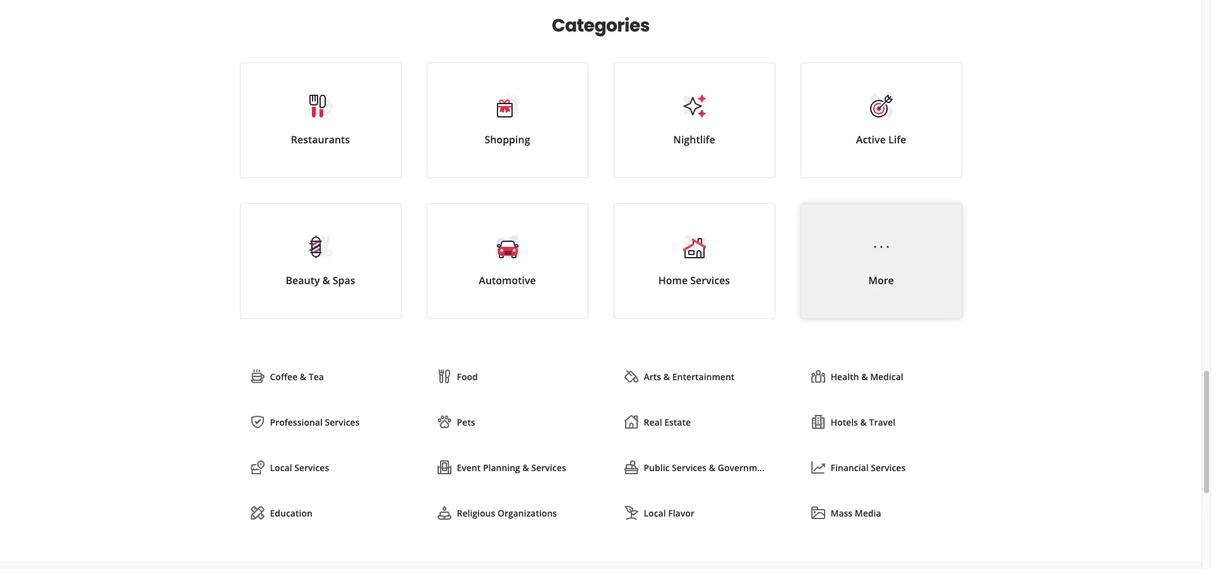 Task type: locate. For each thing, give the bounding box(es) containing it.
financial services
[[831, 462, 906, 474]]

0 horizontal spatial local
[[270, 462, 292, 474]]

24 massage v2 image
[[437, 505, 452, 520]]

24 recolor v2 image
[[624, 369, 639, 384]]

24 pet friendly v2 image
[[437, 414, 452, 429]]

travel
[[869, 416, 896, 428]]

religious organizations
[[457, 507, 557, 519]]

spas
[[333, 273, 355, 287]]

& left government
[[709, 462, 716, 474]]

& left the spas
[[323, 273, 330, 287]]

professional services
[[270, 416, 360, 428]]

mass
[[831, 507, 853, 519]]

professional services link
[[240, 405, 401, 440]]

0 vertical spatial local
[[270, 462, 292, 474]]

restaurants
[[291, 133, 350, 147]]

beauty & spas link
[[240, 203, 401, 319]]

services down professional services
[[294, 462, 329, 474]]

financial services link
[[801, 450, 962, 486]]

services right home
[[691, 273, 730, 287]]

1 horizontal spatial local
[[644, 507, 666, 519]]

entertainment
[[672, 371, 735, 383]]

restaurants link
[[240, 63, 401, 178]]

education link
[[240, 496, 401, 531]]

local
[[270, 462, 292, 474], [644, 507, 666, 519]]

& left tea
[[300, 371, 306, 383]]

arts & entertainment link
[[614, 359, 775, 395]]

flavor
[[668, 507, 695, 519]]

& right health
[[862, 371, 868, 383]]

organizations
[[498, 507, 557, 519]]

services
[[691, 273, 730, 287], [325, 416, 360, 428], [294, 462, 329, 474], [532, 462, 566, 474], [672, 462, 707, 474], [871, 462, 906, 474]]

hotels & travel link
[[801, 405, 962, 440]]

event
[[457, 462, 481, 474]]

1 vertical spatial local
[[644, 507, 666, 519]]

nightlife
[[674, 133, 715, 147]]

&
[[323, 273, 330, 287], [300, 371, 306, 383], [664, 371, 670, 383], [862, 371, 868, 383], [861, 416, 867, 428], [523, 462, 529, 474], [709, 462, 716, 474]]

real
[[644, 416, 662, 428]]

hotels
[[831, 416, 858, 428]]

services right public
[[672, 462, 707, 474]]

services for home services
[[691, 273, 730, 287]]

shopping link
[[427, 63, 588, 178]]

24 food v2 image
[[437, 369, 452, 384]]

services right professional on the left
[[325, 416, 360, 428]]

coffee & tea link
[[240, 359, 401, 395]]

local services link
[[240, 450, 401, 486]]

pets link
[[427, 405, 588, 440]]

event planning & services
[[457, 462, 566, 474]]

mass media link
[[801, 496, 962, 531]]

planning
[[483, 462, 520, 474]]

local right the 24 storefront address v2 image
[[270, 462, 292, 474]]

services for professional services
[[325, 416, 360, 428]]

estate
[[665, 416, 691, 428]]

health & medical
[[831, 371, 904, 383]]

home
[[659, 273, 688, 287]]

local flavor link
[[614, 496, 775, 531]]

& right the arts
[[664, 371, 670, 383]]

24 hotels v2 image
[[811, 414, 826, 429]]

& left travel
[[861, 416, 867, 428]]

home services
[[659, 273, 730, 287]]

beauty
[[286, 273, 320, 287]]

local services
[[270, 462, 329, 474]]

24 coffee v2 image
[[250, 369, 265, 384]]

& for health
[[862, 371, 868, 383]]

religious organizations link
[[427, 496, 588, 531]]

24 locally sourced ingredients v2 image
[[624, 505, 639, 520]]

coffee & tea
[[270, 371, 324, 383]]

financial
[[831, 462, 869, 474]]

public services & government
[[644, 462, 772, 474]]

religious
[[457, 507, 495, 519]]

services right the financial
[[871, 462, 906, 474]]

category navigation section navigation
[[227, 0, 975, 562]]

mass media
[[831, 507, 881, 519]]

event planning & services link
[[427, 450, 588, 486]]

local right 24 locally sourced ingredients v2 icon
[[644, 507, 666, 519]]



Task type: vqa. For each thing, say whether or not it's contained in the screenshot.
Restaurants link
yes



Task type: describe. For each thing, give the bounding box(es) containing it.
& for beauty
[[323, 273, 330, 287]]

automotive link
[[427, 203, 588, 319]]

local flavor
[[644, 507, 695, 519]]

24 free consultations v2 image
[[624, 460, 639, 475]]

public
[[644, 462, 670, 474]]

services for local services
[[294, 462, 329, 474]]

services for public services & government
[[672, 462, 707, 474]]

health
[[831, 371, 859, 383]]

local for local services
[[270, 462, 292, 474]]

life
[[889, 133, 906, 147]]

medical
[[870, 371, 904, 383]]

arts & entertainment
[[644, 371, 735, 383]]

more link
[[801, 203, 962, 319]]

government
[[718, 462, 772, 474]]

shopping
[[485, 133, 530, 147]]

active
[[856, 133, 886, 147]]

24 home v2 image
[[624, 414, 639, 429]]

media
[[855, 507, 881, 519]]

24 trending v2 image
[[811, 460, 826, 475]]

nightlife link
[[614, 63, 775, 178]]

services right planning
[[532, 462, 566, 474]]

automotive
[[479, 273, 536, 287]]

categories
[[552, 13, 650, 38]]

education
[[270, 507, 313, 519]]

24 large group friendly v2 image
[[811, 369, 826, 384]]

& right planning
[[523, 462, 529, 474]]

24 storefront address v2 image
[[250, 460, 265, 475]]

pets
[[457, 416, 475, 428]]

food link
[[427, 359, 588, 395]]

arts
[[644, 371, 661, 383]]

home services link
[[614, 203, 775, 319]]

active life link
[[801, 63, 962, 178]]

hotels & travel
[[831, 416, 896, 428]]

tea
[[309, 371, 324, 383]]

24 portfolio v2 image
[[811, 505, 826, 520]]

& for arts
[[664, 371, 670, 383]]

& for coffee
[[300, 371, 306, 383]]

24 private events v2 image
[[437, 460, 452, 475]]

coffee
[[270, 371, 298, 383]]

real estate
[[644, 416, 691, 428]]

local for local flavor
[[644, 507, 666, 519]]

active life
[[856, 133, 906, 147]]

professional
[[270, 416, 323, 428]]

services for financial services
[[871, 462, 906, 474]]

health & medical link
[[801, 359, 962, 395]]

food
[[457, 371, 478, 383]]

real estate link
[[614, 405, 775, 440]]

24 education v2 image
[[250, 505, 265, 520]]

more
[[869, 273, 894, 287]]

24 verified v2 image
[[250, 414, 265, 429]]

& for hotels
[[861, 416, 867, 428]]

public services & government link
[[614, 450, 775, 486]]

beauty & spas
[[286, 273, 355, 287]]



